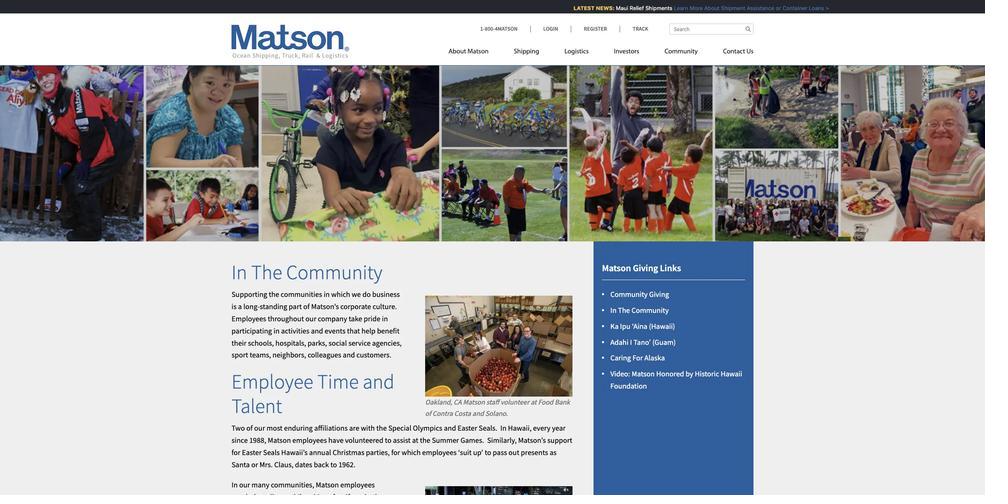 Task type: vqa. For each thing, say whether or not it's contained in the screenshot.
PRIDE
yes



Task type: locate. For each thing, give the bounding box(es) containing it.
2 horizontal spatial our
[[305, 314, 316, 324]]

login
[[543, 25, 558, 32]]

community inside 'top menu' navigation
[[665, 48, 698, 55]]

of inside "two of our most enduring affiliations are with the special olympics and easter seals.  in hawaii, every year since 1988, matson employees have volunteered to assist at the summer games.  similarly, matson's support for easter seals hawaii's annual christmas parties, for which employees 'suit up' to pass out presents as santa or mrs. claus, dates back to 1962."
[[246, 424, 253, 433]]

1 horizontal spatial employees
[[340, 481, 375, 490]]

0 horizontal spatial in the community
[[232, 260, 383, 285]]

register
[[584, 25, 607, 32]]

easter down 1988,
[[242, 448, 262, 458]]

0 horizontal spatial the
[[251, 260, 282, 285]]

2 vertical spatial the
[[420, 436, 430, 445]]

matson down 1-
[[468, 48, 489, 55]]

our up regularly
[[239, 481, 250, 490]]

back
[[314, 460, 329, 470]]

matson down most
[[268, 436, 291, 445]]

0 vertical spatial in
[[324, 290, 330, 299]]

0 horizontal spatial about
[[449, 48, 466, 55]]

in up ka
[[611, 306, 617, 315]]

matson's up presents
[[518, 436, 546, 445]]

1-
[[480, 25, 485, 32]]

with
[[361, 424, 375, 433]]

community down search search field
[[665, 48, 698, 55]]

matson inside "two of our most enduring affiliations are with the special olympics and easter seals.  in hawaii, every year since 1988, matson employees have volunteered to assist at the summer games.  similarly, matson's support for easter seals hawaii's annual christmas parties, for which employees 'suit up' to pass out presents as santa or mrs. claus, dates back to 1962."
[[268, 436, 291, 445]]

every
[[533, 424, 551, 433]]

annual
[[309, 448, 331, 458]]

many
[[252, 481, 269, 490]]

which
[[331, 290, 350, 299], [402, 448, 421, 458]]

costa
[[454, 409, 471, 418]]

matson foundation giving image
[[0, 52, 985, 242]]

that
[[347, 326, 360, 336]]

1 vertical spatial at
[[412, 436, 418, 445]]

at inside "two of our most enduring affiliations are with the special olympics and easter seals.  in hawaii, every year since 1988, matson employees have volunteered to assist at the summer games.  similarly, matson's support for easter seals hawaii's annual christmas parties, for which employees 'suit up' to pass out presents as santa or mrs. claus, dates back to 1962."
[[412, 436, 418, 445]]

support
[[547, 436, 572, 445]]

in inside "two of our most enduring affiliations are with the special olympics and easter seals.  in hawaii, every year since 1988, matson employees have volunteered to assist at the summer games.  similarly, matson's support for easter seals hawaii's annual christmas parties, for which employees 'suit up' to pass out presents as santa or mrs. claus, dates back to 1962."
[[500, 424, 507, 433]]

2 vertical spatial our
[[239, 481, 250, 490]]

1 vertical spatial which
[[402, 448, 421, 458]]

the up supporting
[[251, 260, 282, 285]]

(hawaii)
[[649, 322, 675, 331]]

giving
[[633, 262, 658, 274], [649, 290, 669, 299]]

2 horizontal spatial the
[[420, 436, 430, 445]]

2 vertical spatial to
[[330, 460, 337, 470]]

Search search field
[[669, 24, 754, 35]]

matson inside the oakland, ca matson staff volunteer at food bank of contra costa and solano.
[[463, 398, 485, 407]]

1 horizontal spatial matson's
[[518, 436, 546, 445]]

1 horizontal spatial which
[[402, 448, 421, 458]]

shipping
[[514, 48, 539, 55]]

matson giving links
[[602, 262, 681, 274]]

0 vertical spatial our
[[305, 314, 316, 324]]

1 horizontal spatial the
[[376, 424, 387, 433]]

1 vertical spatial about
[[449, 48, 466, 55]]

0 horizontal spatial matson's
[[311, 302, 339, 312]]

or
[[771, 5, 776, 11], [251, 460, 258, 470]]

1 horizontal spatial of
[[303, 302, 310, 312]]

in
[[324, 290, 330, 299], [382, 314, 388, 324], [274, 326, 280, 336]]

the down olympics
[[420, 436, 430, 445]]

which inside "two of our most enduring affiliations are with the special olympics and easter seals.  in hawaii, every year since 1988, matson employees have volunteered to assist at the summer games.  similarly, matson's support for easter seals hawaii's annual christmas parties, for which employees 'suit up' to pass out presents as santa or mrs. claus, dates back to 1962."
[[402, 448, 421, 458]]

in the community up communities
[[232, 260, 383, 285]]

1 horizontal spatial for
[[391, 448, 400, 458]]

0 vertical spatial of
[[303, 302, 310, 312]]

2 horizontal spatial of
[[425, 409, 431, 418]]

0 vertical spatial the
[[269, 290, 279, 299]]

out
[[509, 448, 519, 458]]

community link
[[652, 44, 711, 61]]

1 vertical spatial employees
[[422, 448, 457, 458]]

1 horizontal spatial in the community
[[611, 306, 669, 315]]

0 vertical spatial or
[[771, 5, 776, 11]]

giving for community
[[649, 290, 669, 299]]

our up activities
[[305, 314, 316, 324]]

employees inside in our many communities, matson employees regularly walk, run, bike, ski, surf, golf, cook, clean
[[340, 481, 375, 490]]

honored
[[656, 369, 684, 379]]

1 for from the left
[[232, 448, 240, 458]]

2 vertical spatial in
[[274, 326, 280, 336]]

the
[[269, 290, 279, 299], [376, 424, 387, 433], [420, 436, 430, 445]]

in the community inside matson giving links section
[[611, 306, 669, 315]]

1 horizontal spatial at
[[531, 398, 537, 407]]

0 horizontal spatial for
[[232, 448, 240, 458]]

community
[[665, 48, 698, 55], [286, 260, 383, 285], [611, 290, 648, 299], [632, 306, 669, 315]]

schools,
[[248, 338, 274, 348]]

mrs.
[[260, 460, 273, 470]]

1 horizontal spatial easter
[[458, 424, 477, 433]]

0 horizontal spatial employees
[[292, 436, 327, 445]]

employees down summer
[[422, 448, 457, 458]]

our inside "two of our most enduring affiliations are with the special olympics and easter seals.  in hawaii, every year since 1988, matson employees have volunteered to assist at the summer games.  similarly, matson's support for easter seals hawaii's annual christmas parties, for which employees 'suit up' to pass out presents as santa or mrs. claus, dates back to 1962."
[[254, 424, 265, 433]]

1 vertical spatial in the community
[[611, 306, 669, 315]]

0 horizontal spatial at
[[412, 436, 418, 445]]

part
[[289, 302, 302, 312]]

easter down costa
[[458, 424, 477, 433]]

0 vertical spatial which
[[331, 290, 350, 299]]

in the community link
[[611, 306, 669, 315]]

two of our most enduring affiliations are with the special olympics and easter seals.  in hawaii, every year since 1988, matson employees have volunteered to assist at the summer games.  similarly, matson's support for easter seals hawaii's annual christmas parties, for which employees 'suit up' to pass out presents as santa or mrs. claus, dates back to 1962.
[[232, 424, 572, 470]]

matson's up company
[[311, 302, 339, 312]]

to right up'
[[485, 448, 491, 458]]

1 vertical spatial to
[[485, 448, 491, 458]]

giving for matson
[[633, 262, 658, 274]]

at
[[531, 398, 537, 407], [412, 436, 418, 445]]

4matson
[[495, 25, 518, 32]]

events
[[325, 326, 346, 336]]

our inside supporting the communities in which we do business is a long-standing part of matson's corporate culture. employees throughout our company take pride in participating in activities and events that help benefit their schools, hospitals, parks, social service agencies, sport teams, neighbors, colleagues and customers.
[[305, 314, 316, 324]]

register link
[[571, 25, 620, 32]]

'suit
[[458, 448, 472, 458]]

1 horizontal spatial our
[[254, 424, 265, 433]]

which inside supporting the communities in which we do business is a long-standing part of matson's corporate culture. employees throughout our company take pride in participating in activities and events that help benefit their schools, hospitals, parks, social service agencies, sport teams, neighbors, colleagues and customers.
[[331, 290, 350, 299]]

and down customers.
[[363, 369, 394, 395]]

in up company
[[324, 290, 330, 299]]

social
[[329, 338, 347, 348]]

and inside the oakland, ca matson staff volunteer at food bank of contra costa and solano.
[[472, 409, 484, 418]]

1 horizontal spatial to
[[385, 436, 392, 445]]

our
[[305, 314, 316, 324], [254, 424, 265, 433], [239, 481, 250, 490]]

at left food
[[531, 398, 537, 407]]

giving left the links at right
[[633, 262, 658, 274]]

1 vertical spatial our
[[254, 424, 265, 433]]

the up standing
[[269, 290, 279, 299]]

standing
[[260, 302, 287, 312]]

giving up in the community link
[[649, 290, 669, 299]]

which left we
[[331, 290, 350, 299]]

surf,
[[323, 493, 336, 496]]

caring for alaska link
[[611, 353, 665, 363]]

colleagues
[[308, 350, 341, 360]]

0 vertical spatial in the community
[[232, 260, 383, 285]]

adahi
[[611, 337, 629, 347]]

the up ipu
[[618, 306, 630, 315]]

golf,
[[338, 493, 351, 496]]

year
[[552, 424, 566, 433]]

or left container
[[771, 5, 776, 11]]

0 vertical spatial the
[[251, 260, 282, 285]]

0 vertical spatial at
[[531, 398, 537, 407]]

staff
[[486, 398, 499, 407]]

latest
[[569, 5, 590, 11]]

to right back
[[330, 460, 337, 470]]

None search field
[[669, 24, 754, 35]]

we
[[352, 290, 361, 299]]

which down assist
[[402, 448, 421, 458]]

to left assist
[[385, 436, 392, 445]]

and up summer
[[444, 424, 456, 433]]

our up 1988,
[[254, 424, 265, 433]]

in down throughout
[[274, 326, 280, 336]]

in inside section
[[611, 306, 617, 315]]

and down the service
[[343, 350, 355, 360]]

0 vertical spatial matson's
[[311, 302, 339, 312]]

pride
[[364, 314, 380, 324]]

0 vertical spatial easter
[[458, 424, 477, 433]]

in up regularly
[[232, 481, 238, 490]]

0 vertical spatial about
[[699, 5, 715, 11]]

matson inside in our many communities, matson employees regularly walk, run, bike, ski, surf, golf, cook, clean
[[316, 481, 339, 490]]

and
[[311, 326, 323, 336], [343, 350, 355, 360], [363, 369, 394, 395], [472, 409, 484, 418], [444, 424, 456, 433]]

and right costa
[[472, 409, 484, 418]]

the right with
[[376, 424, 387, 433]]

or left mrs.
[[251, 460, 258, 470]]

at right assist
[[412, 436, 418, 445]]

of right two
[[246, 424, 253, 433]]

1 vertical spatial in
[[382, 314, 388, 324]]

0 horizontal spatial of
[[246, 424, 253, 433]]

sport
[[232, 350, 248, 360]]

1988,
[[249, 436, 266, 445]]

matson inside 'top menu' navigation
[[468, 48, 489, 55]]

similarly,
[[487, 436, 517, 445]]

relief
[[625, 5, 639, 11]]

matson down for
[[632, 369, 655, 379]]

1 horizontal spatial the
[[618, 306, 630, 315]]

matson giving links section
[[583, 242, 764, 496]]

ca
[[454, 398, 462, 407]]

0 horizontal spatial the
[[269, 290, 279, 299]]

0 vertical spatial giving
[[633, 262, 658, 274]]

1 vertical spatial of
[[425, 409, 431, 418]]

contact us
[[723, 48, 754, 55]]

company
[[318, 314, 347, 324]]

1 vertical spatial matson's
[[518, 436, 546, 445]]

supporting the communities in which we do business is a long-standing part of matson's corporate culture. employees throughout our company take pride in participating in activities and events that help benefit their schools, hospitals, parks, social service agencies, sport teams, neighbors, colleagues and customers.
[[232, 290, 402, 360]]

communities,
[[271, 481, 314, 490]]

1 vertical spatial giving
[[649, 290, 669, 299]]

0 horizontal spatial which
[[331, 290, 350, 299]]

matson up surf, at the left bottom of the page
[[316, 481, 339, 490]]

of right the part
[[303, 302, 310, 312]]

alaska
[[645, 353, 665, 363]]

in up similarly,
[[500, 424, 507, 433]]

search image
[[746, 26, 751, 32]]

of left contra
[[425, 409, 431, 418]]

maui
[[611, 5, 623, 11]]

0 horizontal spatial easter
[[242, 448, 262, 458]]

learn
[[669, 5, 683, 11]]

1 vertical spatial the
[[618, 306, 630, 315]]

communities
[[281, 290, 322, 299]]

employees up annual
[[292, 436, 327, 445]]

in the community up "'aina"
[[611, 306, 669, 315]]

video: matson honored by historic hawaii foundation
[[611, 369, 742, 391]]

0 horizontal spatial our
[[239, 481, 250, 490]]

for down since
[[232, 448, 240, 458]]

the
[[251, 260, 282, 285], [618, 306, 630, 315]]

about
[[699, 5, 715, 11], [449, 48, 466, 55]]

solano.
[[485, 409, 508, 418]]

for down assist
[[391, 448, 400, 458]]

and inside "two of our most enduring affiliations are with the special olympics and easter seals.  in hawaii, every year since 1988, matson employees have volunteered to assist at the summer games.  similarly, matson's support for easter seals hawaii's annual christmas parties, for which employees 'suit up' to pass out presents as santa or mrs. claus, dates back to 1962."
[[444, 424, 456, 433]]

0 horizontal spatial in
[[274, 326, 280, 336]]

0 horizontal spatial or
[[251, 460, 258, 470]]

1-800-4matson link
[[480, 25, 530, 32]]

matson up community giving link
[[602, 262, 631, 274]]

up'
[[473, 448, 483, 458]]

to
[[385, 436, 392, 445], [485, 448, 491, 458], [330, 460, 337, 470]]

track link
[[620, 25, 648, 32]]

matson up costa
[[463, 398, 485, 407]]

0 vertical spatial to
[[385, 436, 392, 445]]

investors
[[614, 48, 639, 55]]

employees up the cook,
[[340, 481, 375, 490]]

do
[[362, 290, 371, 299]]

2 vertical spatial of
[[246, 424, 253, 433]]

1 vertical spatial or
[[251, 460, 258, 470]]

in down culture.
[[382, 314, 388, 324]]

2 vertical spatial employees
[[340, 481, 375, 490]]



Task type: describe. For each thing, give the bounding box(es) containing it.
two
[[232, 424, 245, 433]]

teams,
[[250, 350, 271, 360]]

oakland,
[[425, 398, 452, 407]]

agencies,
[[372, 338, 402, 348]]

activities
[[281, 326, 310, 336]]

benefit
[[377, 326, 400, 336]]

blue matson logo with ocean, shipping, truck, rail and logistics written beneath it. image
[[232, 25, 349, 59]]

olympics
[[413, 424, 442, 433]]

or inside "two of our most enduring affiliations are with the special olympics and easter seals.  in hawaii, every year since 1988, matson employees have volunteered to assist at the summer games.  similarly, matson's support for easter seals hawaii's annual christmas parties, for which employees 'suit up' to pass out presents as santa or mrs. claus, dates back to 1962."
[[251, 460, 258, 470]]

is
[[232, 302, 237, 312]]

our inside in our many communities, matson employees regularly walk, run, bike, ski, surf, golf, cook, clean
[[239, 481, 250, 490]]

community up we
[[286, 260, 383, 285]]

in inside in our many communities, matson employees regularly walk, run, bike, ski, surf, golf, cook, clean
[[232, 481, 238, 490]]

matson's inside supporting the communities in which we do business is a long-standing part of matson's corporate culture. employees throughout our company take pride in participating in activities and events that help benefit their schools, hospitals, parks, social service agencies, sport teams, neighbors, colleagues and customers.
[[311, 302, 339, 312]]

christmas
[[333, 448, 364, 458]]

loans
[[804, 5, 819, 11]]

logistics
[[565, 48, 589, 55]]

1-800-4matson
[[480, 25, 518, 32]]

participating
[[232, 326, 272, 336]]

matson volunteers wearing blue matson hats and yellow nourish ohana t-shirts pose for a group picture. image
[[425, 487, 573, 496]]

and inside employee time and talent
[[363, 369, 394, 395]]

neighbors,
[[273, 350, 306, 360]]

1 vertical spatial easter
[[242, 448, 262, 458]]

help
[[362, 326, 376, 336]]

corporate
[[340, 302, 371, 312]]

regularly
[[232, 493, 260, 496]]

matson inside video: matson honored by historic hawaii foundation
[[632, 369, 655, 379]]

1 horizontal spatial or
[[771, 5, 776, 11]]

contact
[[723, 48, 745, 55]]

a
[[238, 302, 242, 312]]

0 vertical spatial employees
[[292, 436, 327, 445]]

pass
[[493, 448, 507, 458]]

container
[[778, 5, 803, 11]]

community up ka ipu 'aina (hawaii) link
[[632, 306, 669, 315]]

>
[[821, 5, 824, 11]]

parties,
[[366, 448, 390, 458]]

foundation
[[611, 381, 647, 391]]

employee
[[232, 369, 313, 395]]

business
[[372, 290, 400, 299]]

throughout
[[268, 314, 304, 324]]

shipments
[[641, 5, 668, 11]]

2 for from the left
[[391, 448, 400, 458]]

community up in the community link
[[611, 290, 648, 299]]

for
[[633, 353, 643, 363]]

culture.
[[373, 302, 397, 312]]

login link
[[530, 25, 571, 32]]

'aina
[[632, 322, 647, 331]]

2 horizontal spatial employees
[[422, 448, 457, 458]]

track
[[633, 25, 648, 32]]

presents
[[521, 448, 548, 458]]

about inside 'top menu' navigation
[[449, 48, 466, 55]]

2 horizontal spatial in
[[382, 314, 388, 324]]

latest news: maui relief shipments learn more about shipment assistance or container loans >
[[569, 5, 824, 11]]

learn more about shipment assistance or container loans > link
[[669, 5, 824, 11]]

video:
[[611, 369, 630, 379]]

1 vertical spatial the
[[376, 424, 387, 433]]

more
[[685, 5, 698, 11]]

parks,
[[308, 338, 327, 348]]

800-
[[485, 25, 495, 32]]

0 horizontal spatial to
[[330, 460, 337, 470]]

in up supporting
[[232, 260, 247, 285]]

top menu navigation
[[449, 44, 754, 61]]

in our many communities, matson employees regularly walk, run, bike, ski, surf, golf, cook, clean
[[232, 481, 399, 496]]

1 horizontal spatial about
[[699, 5, 715, 11]]

talent
[[232, 394, 282, 419]]

most
[[267, 424, 283, 433]]

volunteered
[[345, 436, 383, 445]]

video: matson honored by historic hawaii foundation link
[[611, 369, 742, 391]]

special
[[388, 424, 411, 433]]

santa
[[232, 460, 250, 470]]

affiliations
[[314, 424, 348, 433]]

historic
[[695, 369, 719, 379]]

ski,
[[311, 493, 321, 496]]

about matson link
[[449, 44, 501, 61]]

us
[[747, 48, 754, 55]]

matson's inside "two of our most enduring affiliations are with the special olympics and easter seals.  in hawaii, every year since 1988, matson employees have volunteered to assist at the summer games.  similarly, matson's support for easter seals hawaii's annual christmas parties, for which employees 'suit up' to pass out presents as santa or mrs. claus, dates back to 1962."
[[518, 436, 546, 445]]

claus,
[[274, 460, 294, 470]]

the inside matson giving links section
[[618, 306, 630, 315]]

2 horizontal spatial to
[[485, 448, 491, 458]]

caring
[[611, 353, 631, 363]]

community giving link
[[611, 290, 669, 299]]

i
[[630, 337, 632, 347]]

ka ipu 'aina (hawaii) link
[[611, 322, 675, 331]]

adahi i tano' (guam)
[[611, 337, 676, 347]]

supporting
[[232, 290, 267, 299]]

have
[[328, 436, 344, 445]]

news:
[[591, 5, 610, 11]]

walk,
[[261, 493, 278, 496]]

the inside supporting the communities in which we do business is a long-standing part of matson's corporate culture. employees throughout our company take pride in participating in activities and events that help benefit their schools, hospitals, parks, social service agencies, sport teams, neighbors, colleagues and customers.
[[269, 290, 279, 299]]

of inside supporting the communities in which we do business is a long-standing part of matson's corporate culture. employees throughout our company take pride in participating in activities and events that help benefit their schools, hospitals, parks, social service agencies, sport teams, neighbors, colleagues and customers.
[[303, 302, 310, 312]]

bike,
[[294, 493, 309, 496]]

(guam)
[[652, 337, 676, 347]]

of inside the oakland, ca matson staff volunteer at food bank of contra costa and solano.
[[425, 409, 431, 418]]

community giving
[[611, 290, 669, 299]]

run,
[[279, 493, 292, 496]]

food
[[538, 398, 553, 407]]

ipu
[[620, 322, 631, 331]]

at inside the oakland, ca matson staff volunteer at food bank of contra costa and solano.
[[531, 398, 537, 407]]

cook,
[[353, 493, 370, 496]]

since
[[232, 436, 248, 445]]

summer
[[432, 436, 459, 445]]

about matson
[[449, 48, 489, 55]]

ka
[[611, 322, 619, 331]]

hawaii,
[[508, 424, 532, 433]]

customers.
[[357, 350, 391, 360]]

hawaii
[[721, 369, 742, 379]]

1 horizontal spatial in
[[324, 290, 330, 299]]

and up parks,
[[311, 326, 323, 336]]

long-
[[243, 302, 260, 312]]



